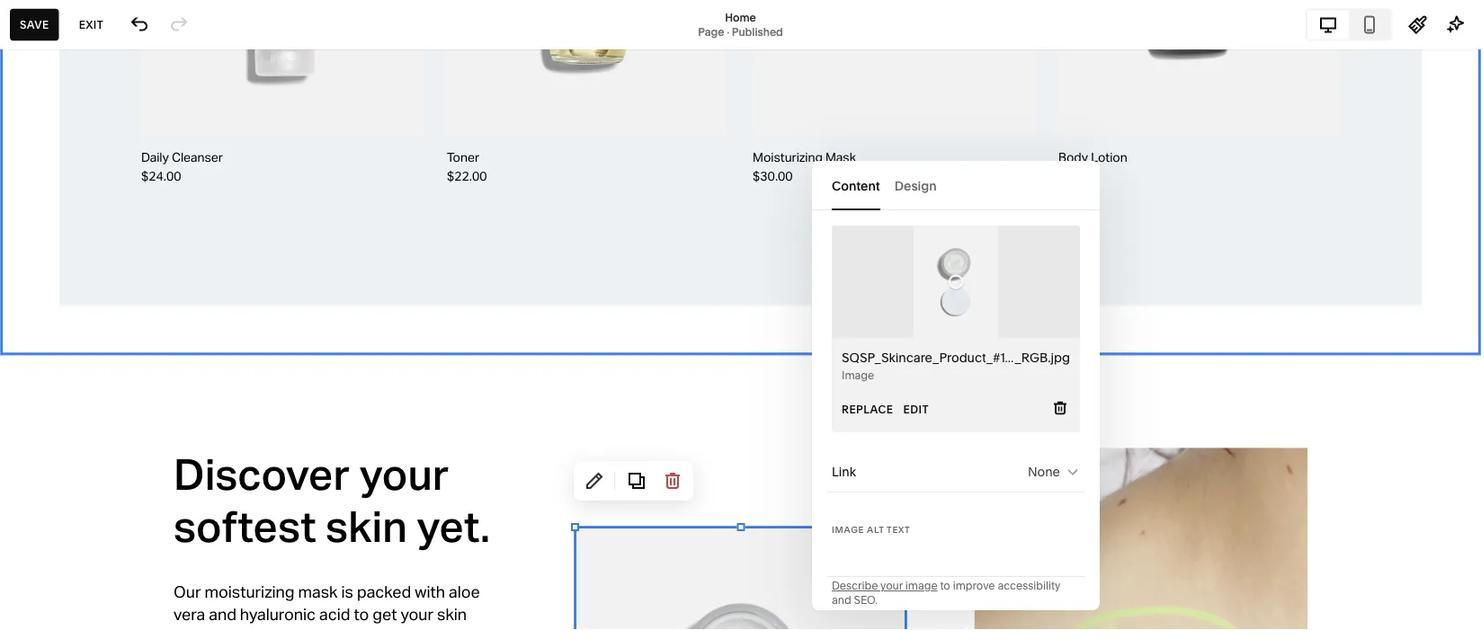 Task type: describe. For each thing, give the bounding box(es) containing it.
edit button
[[904, 394, 930, 427]]

acuity scheduling
[[30, 271, 154, 289]]

analytics link
[[30, 238, 200, 260]]

save button
[[10, 9, 59, 41]]

contacts link
[[30, 207, 200, 228]]

save
[[20, 18, 49, 31]]

selling link
[[30, 143, 200, 164]]

home
[[725, 11, 756, 24]]

published
[[732, 25, 784, 38]]

acuity scheduling link
[[30, 270, 200, 292]]

to improve accessibility and seo.
[[832, 580, 1061, 607]]

content button
[[832, 161, 881, 211]]

_rgb.jpg
[[1015, 350, 1071, 366]]

tab list containing content
[[832, 161, 1081, 211]]

analytics
[[30, 239, 93, 257]]

scheduling
[[77, 271, 154, 289]]

design button
[[895, 161, 937, 211]]

describe
[[832, 580, 879, 593]]

link
[[832, 465, 857, 480]]

describe your image
[[832, 580, 938, 593]]

acuity
[[30, 271, 73, 289]]

page
[[698, 25, 725, 38]]

image for image
[[842, 369, 875, 382]]

selling
[[30, 144, 76, 161]]

replace
[[842, 404, 894, 417]]



Task type: vqa. For each thing, say whether or not it's contained in the screenshot.
Exit button
yes



Task type: locate. For each thing, give the bounding box(es) containing it.
edit image
[[585, 471, 605, 491]]

1 horizontal spatial tab list
[[1308, 10, 1391, 39]]

and
[[832, 594, 852, 607]]

marketing link
[[30, 175, 200, 196]]

0 horizontal spatial tab list
[[832, 161, 1081, 211]]

contacts
[[30, 207, 92, 225]]

sqsp_skincare_product_#105_6437_rgb.jpg
[[842, 350, 1111, 366]]

image for image alt text
[[832, 525, 865, 535]]

image
[[906, 580, 938, 593]]

your
[[881, 580, 903, 593]]

edit
[[904, 404, 930, 417]]

0 vertical spatial image
[[842, 369, 875, 382]]

text
[[887, 525, 911, 535]]

chevron small down light icon image
[[1066, 465, 1081, 480]]

website
[[30, 112, 86, 129]]

seo.
[[854, 594, 878, 607]]

image left alt
[[832, 525, 865, 535]]

1 vertical spatial tab list
[[832, 161, 1081, 211]]

image
[[842, 369, 875, 382], [832, 525, 865, 535]]

improve
[[953, 580, 996, 593]]

marketing
[[30, 175, 99, 193]]

remove image
[[663, 471, 683, 491]]

duplicate image
[[627, 471, 647, 491]]

exit
[[79, 18, 104, 31]]

·
[[727, 25, 730, 38]]

accessibility
[[998, 580, 1061, 593]]

image alt text
[[832, 525, 911, 535]]

website link
[[30, 111, 200, 132]]

0 vertical spatial tab list
[[1308, 10, 1391, 39]]

exit button
[[69, 9, 114, 41]]

content
[[832, 178, 881, 193]]

to
[[941, 580, 951, 593]]

replace button
[[842, 394, 894, 427]]

design
[[895, 178, 937, 193]]

1 vertical spatial image
[[832, 525, 865, 535]]

tab list
[[1308, 10, 1391, 39], [832, 161, 1081, 211]]

none
[[1028, 465, 1061, 480]]

alt
[[867, 525, 885, 535]]

image up replace
[[842, 369, 875, 382]]

describe your image link
[[832, 580, 938, 593]]

home page · published
[[698, 11, 784, 38]]



